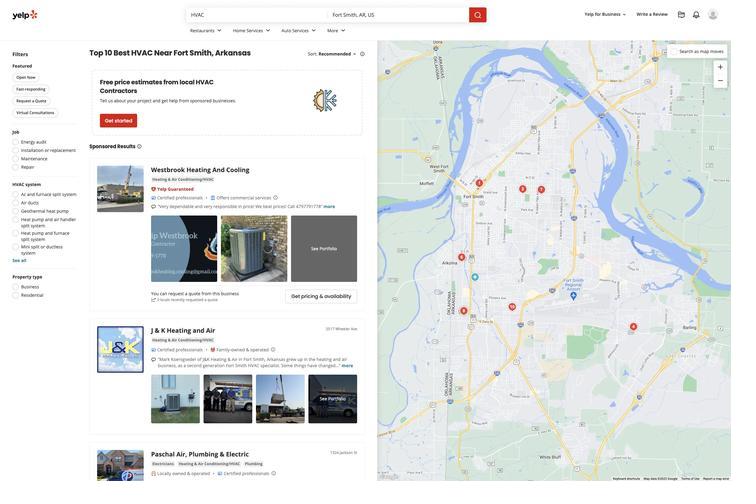 Task type: vqa. For each thing, say whether or not it's contained in the screenshot.
map
yes



Task type: describe. For each thing, give the bounding box(es) containing it.
1 vertical spatial business
[[21, 284, 39, 290]]

heating inside "mark koenigseder of j&k heating & air in fort smith, arkansas grew up in the heating and air business, as a second generation fort smith hvac specialist. some things have changed…"
[[211, 357, 227, 363]]

heat pump and furnace split system
[[21, 230, 69, 242]]

and
[[213, 166, 225, 174]]

business inside button
[[602, 11, 621, 17]]

split inside heat pump and air handler split system
[[21, 223, 30, 229]]

results
[[117, 143, 136, 150]]

keyboard
[[613, 478, 626, 481]]

0 vertical spatial portfolio
[[320, 246, 337, 252]]

westbrook
[[151, 166, 185, 174]]

16 trending v2 image
[[151, 298, 156, 303]]

certified professionals for offers commercial services
[[157, 195, 203, 201]]

ac
[[21, 192, 26, 197]]

2 horizontal spatial fort
[[244, 357, 252, 363]]

16 info v2 image
[[360, 51, 365, 56]]

westbrook heating and cooling image
[[97, 166, 144, 212]]

smith, inside "mark koenigseder of j&k heating & air in fort smith, arkansas grew up in the heating and air business, as a second generation fort smith hvac specialist. some things have changed…"
[[253, 357, 266, 363]]

plumbing inside 'button'
[[245, 462, 263, 467]]

professionals for family-owned & operated
[[176, 347, 203, 353]]

baker brothers heating and air image
[[536, 184, 548, 196]]

free
[[100, 78, 113, 87]]

plumbing button
[[244, 461, 264, 467]]

none field find
[[191, 11, 323, 18]]

heat for split
[[21, 217, 31, 223]]

projects image
[[678, 11, 686, 19]]

1 vertical spatial see
[[12, 258, 20, 264]]

for
[[595, 11, 601, 17]]

10
[[105, 48, 112, 58]]

virtual consultations
[[16, 110, 54, 115]]

conditioning/hvac inside j & k heating and air heating & air conditioning/hvac
[[178, 338, 214, 343]]

0 vertical spatial see
[[311, 246, 319, 252]]

of inside "mark koenigseder of j&k heating & air in fort smith, arkansas grew up in the heating and air business, as a second generation fort smith hvac specialist. some things have changed…"
[[197, 357, 202, 363]]

grew
[[286, 357, 296, 363]]

in left price!
[[238, 204, 242, 210]]

a inside button
[[32, 98, 34, 104]]

energy
[[21, 139, 35, 145]]

air inside heat pump and air handler split system
[[54, 217, 59, 223]]

system up handler
[[62, 192, 77, 197]]

system inside mini split or ductless system
[[21, 250, 35, 256]]

0 horizontal spatial plumbing
[[189, 450, 218, 459]]

sponsored
[[89, 143, 116, 150]]

request a quote button
[[12, 97, 50, 106]]

heating & air conditioning/hvac link for heating
[[151, 177, 215, 183]]

your
[[127, 98, 136, 104]]

0 vertical spatial pump
[[57, 208, 69, 214]]

get
[[162, 98, 168, 104]]

operated for locally owned & operated
[[192, 471, 210, 477]]

and right ac
[[27, 192, 35, 197]]

16 speech v2 image for "very dependable and very responsible in price! we beat prices! call 4797791778"
[[151, 205, 156, 210]]

1 vertical spatial from
[[179, 98, 189, 104]]

0 vertical spatial or
[[45, 147, 49, 153]]

get pricing & availability
[[292, 293, 351, 300]]

get for get pricing & availability
[[292, 293, 300, 300]]

jackson
[[340, 450, 353, 456]]

0 vertical spatial furnace
[[36, 192, 51, 197]]

j&k
[[203, 357, 210, 363]]

recently
[[171, 298, 185, 303]]

in right up
[[304, 357, 308, 363]]

responsible
[[214, 204, 237, 210]]

2 vertical spatial heating & air conditioning/hvac link
[[178, 461, 241, 467]]

& inside the westbrook heating and cooling heating & air conditioning/hvac
[[168, 177, 171, 182]]

heating right k on the left of page
[[167, 327, 191, 335]]

0 vertical spatial from
[[164, 78, 178, 87]]

local
[[180, 78, 195, 87]]

locally owned & operated
[[157, 471, 210, 477]]

a inside "mark koenigseder of j&k heating & air in fort smith, arkansas grew up in the heating and air business, as a second generation fort smith hvac specialist. some things have changed…"
[[184, 363, 186, 369]]

and inside "mark koenigseder of j&k heating & air in fort smith, arkansas grew up in the heating and air business, as a second generation fort smith hvac specialist. some things have changed…"
[[333, 357, 341, 363]]

about
[[114, 98, 126, 104]]

1 horizontal spatial fort
[[226, 363, 234, 369]]

split inside heat pump and furnace split system
[[21, 237, 30, 242]]

requested
[[186, 298, 204, 303]]

zoom in image
[[717, 63, 725, 71]]

hvac inside "mark koenigseder of j&k heating & air in fort smith, arkansas grew up in the heating and air business, as a second generation fort smith hvac specialist. some things have changed…"
[[248, 363, 259, 369]]

ave
[[351, 327, 357, 332]]

& inside "mark koenigseder of j&k heating & air in fort smith, arkansas grew up in the heating and air business, as a second generation fort smith hvac specialist. some things have changed…"
[[228, 357, 231, 363]]

air inside "mark koenigseder of j&k heating & air in fort smith, arkansas grew up in the heating and air business, as a second generation fort smith hvac specialist. some things have changed…"
[[232, 357, 238, 363]]

3
[[157, 298, 159, 303]]

featured
[[12, 63, 32, 69]]

1 vertical spatial portfolio
[[328, 396, 346, 402]]

atchley air & plumbing image
[[456, 251, 468, 264]]

0 vertical spatial arkansas
[[215, 48, 251, 58]]

christina o. image
[[708, 8, 719, 20]]

home services link
[[228, 22, 277, 40]]

5517
[[326, 327, 335, 332]]

heating & air conditioning/hvac
[[179, 462, 240, 467]]

air,
[[176, 450, 187, 459]]

0 horizontal spatial smith,
[[190, 48, 214, 58]]

installation
[[21, 147, 44, 153]]

st
[[354, 450, 357, 456]]

16 certified professionals v2 image for family-owned & operated
[[151, 348, 156, 353]]

request a quote
[[16, 98, 46, 104]]

fusion heat and air image
[[517, 183, 529, 196]]

this
[[213, 291, 220, 297]]

call
[[288, 204, 295, 210]]

terms
[[682, 478, 690, 481]]

heating down westbrook
[[152, 177, 167, 182]]

very
[[204, 204, 212, 210]]

2 vertical spatial heating & air conditioning/hvac button
[[178, 461, 241, 467]]

user actions element
[[580, 8, 728, 46]]

"mark koenigseder of j&k heating & air in fort smith, arkansas grew up in the heating and air business, as a second generation fort smith hvac specialist. some things have changed…"
[[158, 357, 347, 369]]

or inside mini split or ductless system
[[41, 244, 45, 250]]

heating
[[317, 357, 332, 363]]

0 vertical spatial fort
[[174, 48, 188, 58]]

paschal
[[151, 450, 175, 459]]

yelp for yelp guaranteed
[[157, 186, 167, 192]]

auto services link
[[277, 22, 323, 40]]

top 10 best hvac near fort smith, arkansas
[[89, 48, 251, 58]]

ducts
[[28, 200, 39, 206]]

1 vertical spatial see portfolio link
[[309, 375, 357, 424]]

heating left and
[[187, 166, 211, 174]]

& inside heating & air conditioning/hvac link
[[194, 462, 197, 467]]

more
[[328, 28, 338, 33]]

help
[[169, 98, 178, 104]]

top
[[89, 48, 103, 58]]

hvac up ac
[[12, 182, 24, 188]]

pump for split
[[32, 230, 44, 236]]

2 vertical spatial certified professionals
[[224, 471, 269, 477]]

pricing
[[301, 293, 318, 300]]

system inside heat pump and air handler split system
[[31, 223, 45, 229]]

a right write at the top right of the page
[[650, 11, 652, 17]]

fast-responding button
[[12, 85, 49, 94]]

notifications image
[[693, 11, 700, 19]]

zoom out image
[[717, 77, 725, 85]]

filters
[[12, 51, 28, 58]]

get for get started
[[105, 117, 114, 124]]

16 commercial services v2 image
[[211, 196, 216, 201]]

report a map error
[[704, 478, 730, 481]]

started
[[115, 117, 132, 124]]

services
[[255, 195, 271, 201]]

and inside j & k heating and air heating & air conditioning/hvac
[[193, 327, 205, 335]]

things
[[294, 363, 306, 369]]

can
[[160, 291, 167, 297]]

and inside heat pump and air handler split system
[[45, 217, 53, 223]]

option group containing job
[[11, 129, 77, 172]]

air down ac
[[21, 200, 27, 206]]

& down j & k heating and air link
[[168, 338, 171, 343]]

electricians button
[[151, 461, 175, 467]]

16 chevron down v2 image
[[352, 51, 357, 56]]

1 horizontal spatial quote
[[208, 298, 218, 303]]

map for moves
[[700, 48, 710, 54]]

heat
[[46, 208, 56, 214]]

price!
[[243, 204, 254, 210]]

property type
[[12, 274, 42, 280]]

now
[[27, 75, 35, 80]]

air inside "mark koenigseder of j&k heating & air in fort smith, arkansas grew up in the heating and air business, as a second generation fort smith hvac specialist. some things have changed…"
[[342, 357, 347, 363]]

smith
[[235, 363, 247, 369]]

pro -tech appliance & a/c repair image
[[506, 301, 519, 314]]

report
[[704, 478, 713, 481]]

hvac inside free price estimates from local hvac contractors tell us about your project and get help from sponsored businesses.
[[196, 78, 214, 87]]

0 vertical spatial see portfolio
[[311, 246, 337, 252]]

16 info v2 image
[[137, 144, 142, 149]]

split inside mini split or ductless system
[[31, 244, 40, 250]]

& right j
[[155, 327, 160, 335]]

hvac system
[[12, 182, 41, 188]]

1 vertical spatial see portfolio
[[320, 396, 346, 402]]

furnace inside heat pump and furnace split system
[[54, 230, 69, 236]]

conditioning/hvac inside the westbrook heating and cooling heating & air conditioning/hvac
[[178, 177, 214, 182]]

map data ©2023 google
[[644, 478, 678, 481]]

sponsored results
[[89, 143, 136, 150]]

j & k heating and air link
[[151, 327, 215, 335]]

air down j & k heating and air link
[[172, 338, 177, 343]]

plumbing link
[[244, 461, 264, 467]]

air ducts
[[21, 200, 39, 206]]

2 vertical spatial professionals
[[242, 471, 269, 477]]

free price estimates from local hvac contractors tell us about your project and get help from sponsored businesses.
[[100, 78, 236, 104]]

locals
[[160, 298, 170, 303]]

16 certified professionals v2 image for offers commercial services
[[151, 196, 156, 201]]

more link for "very dependable and very responsible in price! we beat prices! call 4797791778"
[[324, 204, 335, 210]]

repair
[[21, 164, 34, 170]]

use
[[695, 478, 700, 481]]

heating & air conditioning/hvac button for heating
[[151, 177, 215, 183]]

map region
[[363, 28, 731, 482]]

split up heat on the top
[[53, 192, 61, 197]]

& up "mark koenigseder of j&k heating & air in fort smith, arkansas grew up in the heating and air business, as a second generation fort smith hvac specialist. some things have changed…"
[[246, 347, 249, 353]]

more link
[[323, 22, 352, 40]]

electricians link
[[151, 461, 175, 467]]

0 vertical spatial see portfolio link
[[291, 216, 357, 282]]

0 vertical spatial more
[[324, 204, 335, 210]]

16 family owned v2 image
[[211, 348, 216, 353]]

mini split or ductless system
[[21, 244, 63, 256]]

keyboard shortcuts button
[[613, 477, 640, 482]]

review
[[653, 11, 668, 17]]

yelp for business
[[585, 11, 621, 17]]

air up 16 family owned v2 icon
[[206, 327, 215, 335]]



Task type: locate. For each thing, give the bounding box(es) containing it.
air right heating
[[342, 357, 347, 363]]

mini
[[21, 244, 30, 250]]

air down heat on the top
[[54, 217, 59, 223]]

heating down k on the left of page
[[152, 338, 167, 343]]

1 horizontal spatial as
[[695, 48, 699, 54]]

furnace
[[36, 192, 51, 197], [54, 230, 69, 236]]

0 horizontal spatial operated
[[192, 471, 210, 477]]

j
[[151, 327, 153, 335]]

tell
[[100, 98, 107, 104]]

recommended button
[[319, 51, 357, 57]]

arkansas inside "mark koenigseder of j&k heating & air in fort smith, arkansas grew up in the heating and air business, as a second generation fort smith hvac specialist. some things have changed…"
[[267, 357, 285, 363]]

paschal air, plumbing & electric image
[[469, 271, 482, 284]]

certified
[[157, 195, 175, 201], [157, 347, 175, 353], [224, 471, 241, 477]]

2 vertical spatial see
[[320, 396, 327, 402]]

None field
[[191, 11, 323, 18], [333, 11, 464, 18]]

0 horizontal spatial map
[[700, 48, 710, 54]]

air down 'paschal air, plumbing & electric'
[[198, 462, 204, 467]]

yelp left for
[[585, 11, 594, 17]]

1 vertical spatial owned
[[172, 471, 186, 477]]

owned up smith
[[231, 347, 245, 353]]

2 24 chevron down v2 image from the left
[[264, 27, 272, 34]]

a right report
[[714, 478, 715, 481]]

of left j&k
[[197, 357, 202, 363]]

commercial
[[230, 195, 254, 201]]

& left electric
[[220, 450, 225, 459]]

16 certified professionals v2 image
[[151, 196, 156, 201], [151, 348, 156, 353], [218, 471, 223, 476]]

keyboard shortcuts
[[613, 478, 640, 481]]

and left very
[[195, 204, 203, 210]]

get inside get started button
[[105, 117, 114, 124]]

0 vertical spatial 16 speech v2 image
[[151, 205, 156, 210]]

business left 16 chevron down v2 image
[[602, 11, 621, 17]]

1 vertical spatial furnace
[[54, 230, 69, 236]]

services for auto services
[[292, 28, 309, 33]]

3 option group from the top
[[11, 274, 77, 301]]

certified for offers
[[157, 195, 175, 201]]

home
[[233, 28, 246, 33]]

audit
[[36, 139, 46, 145]]

replacement
[[50, 147, 76, 153]]

write a review
[[637, 11, 668, 17]]

business
[[602, 11, 621, 17], [21, 284, 39, 290]]

1 vertical spatial more
[[342, 363, 353, 369]]

1 vertical spatial air
[[342, 357, 347, 363]]

None search field
[[186, 7, 488, 22]]

0 horizontal spatial fort
[[174, 48, 188, 58]]

heating up locally owned & operated
[[179, 462, 193, 467]]

certified professionals down guaranteed at the top of page
[[157, 195, 203, 201]]

none field near
[[333, 11, 464, 18]]

services right "auto"
[[292, 28, 309, 33]]

electricians
[[152, 462, 174, 467]]

0 vertical spatial business
[[602, 11, 621, 17]]

as inside "mark koenigseder of j&k heating & air in fort smith, arkansas grew up in the heating and air business, as a second generation fort smith hvac specialist. some things have changed…"
[[178, 363, 182, 369]]

0 horizontal spatial services
[[247, 28, 263, 33]]

0 vertical spatial operated
[[250, 347, 269, 353]]

2 vertical spatial from
[[202, 291, 212, 297]]

16 chevron down v2 image
[[622, 12, 627, 17]]

Near text field
[[333, 11, 464, 18]]

heating & air conditioning/hvac link down j & k heating and air link
[[151, 337, 215, 344]]

and inside free price estimates from local hvac contractors tell us about your project and get help from sponsored businesses.
[[153, 98, 161, 104]]

Find text field
[[191, 11, 323, 18]]

1 none field from the left
[[191, 11, 323, 18]]

16 speech v2 image left "mark on the left of the page
[[151, 358, 156, 362]]

owned right locally
[[172, 471, 186, 477]]

owned for family-
[[231, 347, 245, 353]]

job
[[12, 129, 19, 135]]

heating & air conditioning/hvac button down 'paschal air, plumbing & electric'
[[178, 461, 241, 467]]

1 vertical spatial map
[[716, 478, 722, 481]]

a down koenigseder
[[184, 363, 186, 369]]

get pricing & availability button
[[286, 290, 357, 304]]

map for error
[[716, 478, 722, 481]]

have
[[308, 363, 317, 369]]

0 vertical spatial as
[[695, 48, 699, 54]]

heat pump and air handler split system
[[21, 217, 76, 229]]

1 vertical spatial quote
[[208, 298, 218, 303]]

paschal air, plumbing & electric link
[[151, 450, 249, 459]]

1 vertical spatial heating & air conditioning/hvac link
[[151, 337, 215, 344]]

air up yelp guaranteed button on the left of the page
[[172, 177, 177, 182]]

from left this
[[202, 291, 212, 297]]

from
[[164, 78, 178, 87], [179, 98, 189, 104], [202, 291, 212, 297]]

2 horizontal spatial see
[[320, 396, 327, 402]]

availability
[[325, 293, 351, 300]]

1 vertical spatial certified professionals
[[157, 347, 203, 353]]

1 horizontal spatial see
[[311, 246, 319, 252]]

heat up mini
[[21, 230, 31, 236]]

1 24 chevron down v2 image from the left
[[216, 27, 223, 34]]

a left quote on the left
[[32, 98, 34, 104]]

home services
[[233, 28, 263, 33]]

split down the geothermal
[[21, 223, 30, 229]]

moves
[[711, 48, 724, 54]]

get
[[105, 117, 114, 124], [292, 293, 300, 300]]

5517 wheeler ave
[[326, 327, 357, 332]]

specialist.
[[261, 363, 280, 369]]

0 horizontal spatial none field
[[191, 11, 323, 18]]

iconyelpguaranteedbadgesmall image
[[151, 187, 156, 192], [151, 187, 156, 192]]

1 horizontal spatial arkansas
[[267, 357, 285, 363]]

24 chevron down v2 image inside 'restaurants' link
[[216, 27, 223, 34]]

16 speech v2 image
[[151, 205, 156, 210], [151, 358, 156, 362]]

terms of use link
[[682, 478, 700, 481]]

shortcuts
[[627, 478, 640, 481]]

0 vertical spatial heating & air conditioning/hvac link
[[151, 177, 215, 183]]

google
[[668, 478, 678, 481]]

"very
[[158, 204, 169, 210]]

map left moves
[[700, 48, 710, 54]]

option group containing property type
[[11, 274, 77, 301]]

24 chevron down v2 image for more
[[340, 27, 347, 34]]

1 vertical spatial arkansas
[[267, 357, 285, 363]]

arkansas up specialist. on the left bottom of the page
[[267, 357, 285, 363]]

services
[[247, 28, 263, 33], [292, 28, 309, 33]]

professionals down plumbing 'button'
[[242, 471, 269, 477]]

1 vertical spatial 16 certified professionals v2 image
[[151, 348, 156, 353]]

heating inside heating & air conditioning/hvac link
[[179, 462, 193, 467]]

0 horizontal spatial see
[[12, 258, 20, 264]]

certified professionals down plumbing 'button'
[[224, 471, 269, 477]]

conditioning/hvac down j & k heating and air link
[[178, 338, 214, 343]]

google image
[[379, 473, 400, 482]]

24 chevron down v2 image inside home services link
[[264, 27, 272, 34]]

fast-
[[16, 87, 25, 92]]

& inside get pricing & availability button
[[320, 293, 323, 300]]

furnace down handler
[[54, 230, 69, 236]]

2 16 speech v2 image from the top
[[151, 358, 156, 362]]

electric
[[226, 450, 249, 459]]

0 horizontal spatial more
[[324, 204, 335, 210]]

pump down heat pump and air handler split system
[[32, 230, 44, 236]]

heat inside heat pump and air handler split system
[[21, 217, 31, 223]]

certified professionals for family-owned & operated
[[157, 347, 203, 353]]

and down heat pump and air handler split system
[[45, 230, 53, 236]]

1 16 speech v2 image from the top
[[151, 205, 156, 210]]

plumbing
[[189, 450, 218, 459], [245, 462, 263, 467]]

0 vertical spatial option group
[[11, 129, 77, 172]]

martin's heating & air image
[[473, 177, 486, 190]]

more link right 4797791778"
[[324, 204, 335, 210]]

operated
[[250, 347, 269, 353], [192, 471, 210, 477]]

0 horizontal spatial quote
[[189, 291, 201, 297]]

heat down the geothermal
[[21, 217, 31, 223]]

conditioning/hvac down electric
[[205, 462, 240, 467]]

heating & air conditioning/hvac button up guaranteed at the top of page
[[151, 177, 215, 183]]

heating & air conditioning/hvac link for and
[[151, 337, 215, 344]]

heating & air conditioning/hvac link
[[151, 177, 215, 183], [151, 337, 215, 344], [178, 461, 241, 467]]

split up mini
[[21, 237, 30, 242]]

1 horizontal spatial map
[[716, 478, 722, 481]]

1 horizontal spatial services
[[292, 28, 309, 33]]

1 vertical spatial certified
[[157, 347, 175, 353]]

0 vertical spatial more link
[[324, 204, 335, 210]]

services right home
[[247, 28, 263, 33]]

free price estimates from local hvac contractors image
[[309, 85, 340, 116]]

hvac right best
[[131, 48, 153, 58]]

3 locals recently requested a quote
[[157, 298, 218, 303]]

0 vertical spatial air
[[54, 217, 59, 223]]

system up mini split or ductless system
[[31, 237, 45, 242]]

search
[[680, 48, 694, 54]]

0 vertical spatial certified
[[157, 195, 175, 201]]

16 speech v2 image for "mark koenigseder of j&k heating & air in fort smith, arkansas grew up in the heating and air business, as a second generation fort smith hvac specialist. some things have changed…"
[[151, 358, 156, 362]]

1 vertical spatial as
[[178, 363, 182, 369]]

open
[[16, 75, 26, 80]]

business categories element
[[185, 22, 719, 40]]

system inside heat pump and furnace split system
[[31, 237, 45, 242]]

operated down heating & air conditioning/hvac
[[192, 471, 210, 477]]

pump down the geothermal
[[32, 217, 44, 223]]

2 heat from the top
[[21, 230, 31, 236]]

professionals
[[176, 195, 203, 201], [176, 347, 203, 353], [242, 471, 269, 477]]

0 vertical spatial yelp
[[585, 11, 594, 17]]

professionals for offers commercial services
[[176, 195, 203, 201]]

0 horizontal spatial from
[[164, 78, 178, 87]]

air inside the westbrook heating and cooling heating & air conditioning/hvac
[[172, 177, 177, 182]]

quote
[[189, 291, 201, 297], [208, 298, 218, 303]]

2 none field from the left
[[333, 11, 464, 18]]

2 vertical spatial fort
[[226, 363, 234, 369]]

0 horizontal spatial owned
[[172, 471, 186, 477]]

business
[[221, 291, 239, 297]]

fort right near
[[174, 48, 188, 58]]

info icon image
[[273, 195, 278, 200], [273, 195, 278, 200], [271, 347, 276, 352], [271, 347, 276, 352], [271, 471, 276, 476], [271, 471, 276, 476]]

ac and furnace split system
[[21, 192, 77, 197]]

sort:
[[308, 51, 318, 57]]

&
[[168, 177, 171, 182], [320, 293, 323, 300], [155, 327, 160, 335], [168, 338, 171, 343], [246, 347, 249, 353], [228, 357, 231, 363], [220, 450, 225, 459], [194, 462, 197, 467], [187, 471, 190, 477]]

0 vertical spatial 16 certified professionals v2 image
[[151, 196, 156, 201]]

as down koenigseder
[[178, 363, 182, 369]]

0 vertical spatial map
[[700, 48, 710, 54]]

1 horizontal spatial get
[[292, 293, 300, 300]]

heating & air conditioning/hvac link down 'paschal air, plumbing & electric'
[[178, 461, 241, 467]]

0 horizontal spatial more link
[[324, 204, 335, 210]]

1 vertical spatial get
[[292, 293, 300, 300]]

search image
[[474, 11, 482, 19]]

furnace up ducts on the left top of page
[[36, 192, 51, 197]]

project
[[137, 98, 152, 104]]

2 horizontal spatial from
[[202, 291, 212, 297]]

restaurants link
[[185, 22, 228, 40]]

j & k heating and air image
[[97, 327, 144, 373]]

some
[[281, 363, 293, 369]]

1 vertical spatial 16 speech v2 image
[[151, 358, 156, 362]]

24 chevron down v2 image for home services
[[264, 27, 272, 34]]

smith, down 'restaurants' link
[[190, 48, 214, 58]]

certified professionals up koenigseder
[[157, 347, 203, 353]]

smith, up specialist. on the left bottom of the page
[[253, 357, 266, 363]]

24 chevron down v2 image inside auto services link
[[310, 27, 318, 34]]

1 vertical spatial or
[[41, 244, 45, 250]]

of left use
[[691, 478, 694, 481]]

air-pro heating & air conditioning image
[[628, 321, 640, 333]]

& down air,
[[187, 471, 190, 477]]

1 horizontal spatial smith,
[[253, 357, 266, 363]]

recommended
[[319, 51, 351, 57]]

0 vertical spatial owned
[[231, 347, 245, 353]]

in
[[238, 204, 242, 210], [239, 357, 243, 363], [304, 357, 308, 363]]

hvac
[[131, 48, 153, 58], [196, 78, 214, 87], [12, 182, 24, 188], [248, 363, 259, 369]]

1324
[[330, 450, 339, 456]]

4 24 chevron down v2 image from the left
[[340, 27, 347, 34]]

certified down electric
[[224, 471, 241, 477]]

0 horizontal spatial business
[[21, 284, 39, 290]]

conditioning/hvac down 'westbrook heating and cooling' "link" at left
[[178, 177, 214, 182]]

24 chevron down v2 image left "auto"
[[264, 27, 272, 34]]

heating & air conditioning/hvac link up guaranteed at the top of page
[[151, 177, 215, 183]]

1 vertical spatial conditioning/hvac
[[178, 338, 214, 343]]

certified for family-
[[157, 347, 175, 353]]

or down the audit
[[45, 147, 49, 153]]

fort up smith
[[244, 357, 252, 363]]

system up ac
[[25, 182, 41, 188]]

arkansas
[[215, 48, 251, 58], [267, 357, 285, 363]]

1 horizontal spatial from
[[179, 98, 189, 104]]

near
[[154, 48, 172, 58]]

and up changed…"
[[333, 357, 341, 363]]

handler
[[60, 217, 76, 223]]

0 vertical spatial conditioning/hvac
[[178, 177, 214, 182]]

24 chevron down v2 image inside more link
[[340, 27, 347, 34]]

2 services from the left
[[292, 28, 309, 33]]

professionals up dependable
[[176, 195, 203, 201]]

1 vertical spatial smith,
[[253, 357, 266, 363]]

24 chevron down v2 image
[[216, 27, 223, 34], [264, 27, 272, 34], [310, 27, 318, 34], [340, 27, 347, 34]]

heat for system
[[21, 230, 31, 236]]

0 vertical spatial professionals
[[176, 195, 203, 201]]

and left get
[[153, 98, 161, 104]]

pump inside heat pump and air handler split system
[[32, 217, 44, 223]]

0 horizontal spatial furnace
[[36, 192, 51, 197]]

services for home services
[[247, 28, 263, 33]]

1 vertical spatial pump
[[32, 217, 44, 223]]

0 vertical spatial heating & air conditioning/hvac button
[[151, 177, 215, 183]]

2 option group from the top
[[11, 182, 77, 264]]

split right mini
[[31, 244, 40, 250]]

1 vertical spatial more link
[[342, 363, 353, 369]]

option group containing hvac system
[[11, 182, 77, 264]]

0 horizontal spatial arkansas
[[215, 48, 251, 58]]

get inside get pricing & availability button
[[292, 293, 300, 300]]

quote up requested
[[189, 291, 201, 297]]

hvac right local
[[196, 78, 214, 87]]

see
[[311, 246, 319, 252], [12, 258, 20, 264], [320, 396, 327, 402]]

featured group
[[11, 63, 77, 119]]

option group
[[11, 129, 77, 172], [11, 182, 77, 264], [11, 274, 77, 301]]

air up smith
[[232, 357, 238, 363]]

offers
[[217, 195, 229, 201]]

get left started
[[105, 117, 114, 124]]

as
[[695, 48, 699, 54], [178, 363, 182, 369]]

heating & air conditioning/hvac button down j & k heating and air link
[[151, 337, 215, 344]]

1 horizontal spatial of
[[691, 478, 694, 481]]

koenigseder
[[171, 357, 196, 363]]

yelp guaranteed button
[[157, 186, 194, 192]]

auto
[[282, 28, 291, 33]]

energy audit
[[21, 139, 46, 145]]

operated up "mark koenigseder of j&k heating & air in fort smith, arkansas grew up in the heating and air business, as a second generation fort smith hvac specialist. some things have changed…"
[[250, 347, 269, 353]]

24 chevron down v2 image for restaurants
[[216, 27, 223, 34]]

0 horizontal spatial as
[[178, 363, 182, 369]]

paschal air, plumbing & electric image
[[97, 450, 144, 482]]

1 vertical spatial professionals
[[176, 347, 203, 353]]

request
[[16, 98, 31, 104]]

0 horizontal spatial air
[[54, 217, 59, 223]]

fort left smith
[[226, 363, 234, 369]]

professionals up koenigseder
[[176, 347, 203, 353]]

1 horizontal spatial none field
[[333, 11, 464, 18]]

see all
[[12, 258, 26, 264]]

from left local
[[164, 78, 178, 87]]

1 vertical spatial heating & air conditioning/hvac button
[[151, 337, 215, 344]]

24 chevron down v2 image right the restaurants
[[216, 27, 223, 34]]

1 horizontal spatial furnace
[[54, 230, 69, 236]]

group
[[714, 61, 728, 88]]

maintenance
[[21, 156, 47, 162]]

system up heat pump and furnace split system at the left of the page
[[31, 223, 45, 229]]

pump for handler
[[32, 217, 44, 223]]

arkansas down home
[[215, 48, 251, 58]]

yelp guaranteed
[[157, 186, 194, 192]]

hvac right smith
[[248, 363, 259, 369]]

2 vertical spatial conditioning/hvac
[[205, 462, 240, 467]]

business,
[[158, 363, 177, 369]]

up
[[298, 357, 303, 363]]

map
[[700, 48, 710, 54], [716, 478, 722, 481]]

24 chevron down v2 image for auto services
[[310, 27, 318, 34]]

0 horizontal spatial yelp
[[157, 186, 167, 192]]

plumbing down electric
[[245, 462, 263, 467]]

1 heat from the top
[[21, 217, 31, 223]]

2 vertical spatial 16 certified professionals v2 image
[[218, 471, 223, 476]]

pump inside heat pump and furnace split system
[[32, 230, 44, 236]]

in up smith
[[239, 357, 243, 363]]

1 horizontal spatial operated
[[250, 347, 269, 353]]

best
[[114, 48, 130, 58]]

quote down this
[[208, 298, 218, 303]]

a up 3 locals recently requested a quote at bottom left
[[185, 291, 187, 297]]

24 chevron down v2 image right auto services
[[310, 27, 318, 34]]

0 vertical spatial quote
[[189, 291, 201, 297]]

1 vertical spatial plumbing
[[245, 462, 263, 467]]

heat inside heat pump and furnace split system
[[21, 230, 31, 236]]

heating & air conditioning/hvac button for and
[[151, 337, 215, 344]]

3 24 chevron down v2 image from the left
[[310, 27, 318, 34]]

1 horizontal spatial owned
[[231, 347, 245, 353]]

and
[[153, 98, 161, 104], [27, 192, 35, 197], [195, 204, 203, 210], [45, 217, 53, 223], [45, 230, 53, 236], [193, 327, 205, 335], [333, 357, 341, 363]]

0 vertical spatial plumbing
[[189, 450, 218, 459]]

beat
[[263, 204, 272, 210]]

24 chevron down v2 image right more
[[340, 27, 347, 34]]

& down westbrook
[[168, 177, 171, 182]]

certified up "mark on the left of the page
[[157, 347, 175, 353]]

1 horizontal spatial air
[[342, 357, 347, 363]]

and inside heat pump and furnace split system
[[45, 230, 53, 236]]

owned for locally
[[172, 471, 186, 477]]

0 horizontal spatial get
[[105, 117, 114, 124]]

smith,
[[190, 48, 214, 58], [253, 357, 266, 363]]

j & k heating and air image
[[458, 305, 470, 318], [458, 305, 470, 318]]

1 option group from the top
[[11, 129, 77, 172]]

a right requested
[[205, 298, 207, 303]]

dependable
[[170, 204, 194, 210]]

0 vertical spatial certified professionals
[[157, 195, 203, 201]]

from right help
[[179, 98, 189, 104]]

2 vertical spatial certified
[[224, 471, 241, 477]]

yelp for yelp for business
[[585, 11, 594, 17]]

1 services from the left
[[247, 28, 263, 33]]

prices!
[[273, 204, 287, 210]]

heating up generation
[[211, 357, 227, 363]]

more link for "mark koenigseder of j&k heating & air in fort smith, arkansas grew up in the heating and air business, as a second generation fort smith hvac specialist. some things have changed…"
[[342, 363, 353, 369]]

cooling
[[226, 166, 249, 174]]

16 locally owned v2 image
[[151, 471, 156, 476]]

more right changed…"
[[342, 363, 353, 369]]

operated for family-owned & operated
[[250, 347, 269, 353]]

yelp inside button
[[585, 11, 594, 17]]

2 vertical spatial pump
[[32, 230, 44, 236]]

& down the paschal air, plumbing & electric link
[[194, 462, 197, 467]]



